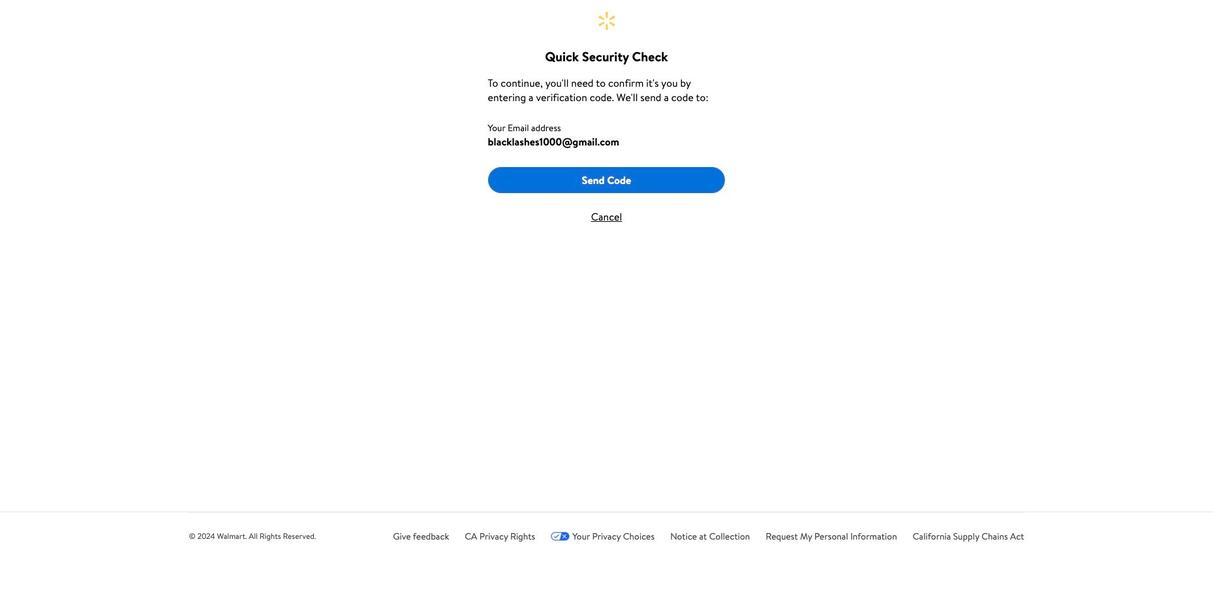 Task type: describe. For each thing, give the bounding box(es) containing it.
privacy choices icon image
[[551, 532, 570, 541]]



Task type: vqa. For each thing, say whether or not it's contained in the screenshot.
$ inside $ 3 54 5.5 ¢/fl oz Almond Breeze Unsweetened Vanilla Almondmilk, 64 oz
no



Task type: locate. For each thing, give the bounding box(es) containing it.
walmart logo with link to homepage. image
[[596, 10, 617, 31]]



